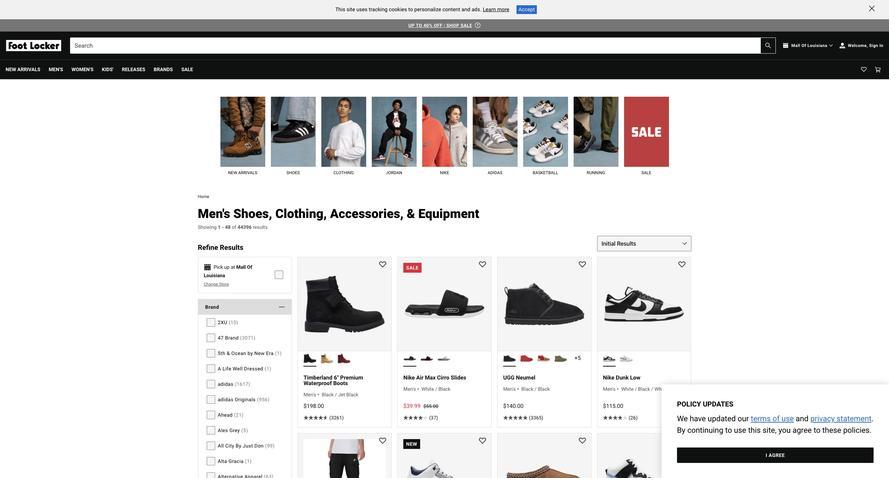 Task type: vqa. For each thing, say whether or not it's contained in the screenshot.


Task type: locate. For each thing, give the bounding box(es) containing it.
& inside the search filters element
[[227, 351, 230, 356]]

accessories,
[[330, 207, 404, 221]]

mall of louisiana inside the search filters element
[[204, 265, 252, 279]]

off
[[434, 23, 443, 28]]

0 horizontal spatial sale
[[461, 23, 473, 28]]

( right the dressed
[[265, 366, 267, 372]]

search results region
[[292, 236, 692, 478]]

nike for nike air max cirro slides
[[404, 375, 415, 381]]

0 vertical spatial mall
[[792, 43, 801, 48]]

life
[[223, 366, 232, 372]]

0 vertical spatial use
[[782, 414, 795, 423]]

by right 'city'
[[236, 443, 242, 449]]

policy
[[678, 400, 702, 408]]

mall right search submit icon
[[792, 43, 801, 48]]

of
[[802, 43, 807, 48], [247, 265, 252, 270]]

2 adidas from the top
[[218, 397, 234, 403]]

men's up $198.00
[[304, 392, 316, 398]]

6"
[[334, 375, 339, 381]]

results inside the search filters element
[[220, 243, 244, 252]]

toolbar
[[6, 60, 621, 79]]

) up 'originals'
[[249, 382, 251, 387]]

5 right the 'grey'
[[243, 428, 246, 433]]

black up ( 3365 )
[[538, 387, 550, 392]]

0 horizontal spatial use
[[735, 426, 747, 435]]

privacy
[[811, 414, 836, 423]]

shoes
[[287, 170, 300, 175]]

+ 5
[[575, 355, 581, 362]]

1 horizontal spatial white
[[622, 387, 634, 392]]

$115.00
[[603, 403, 624, 410]]

1 horizontal spatial use
[[782, 414, 795, 423]]

1 horizontal spatial new
[[255, 351, 265, 356]]

kids' button
[[102, 60, 114, 79]]

1 inside 'men's shoes, clothing, accessories, & equipment showing 1 - 48 of 44396 results'
[[218, 224, 221, 230]]

0 horizontal spatial and
[[462, 6, 471, 13]]

0 vertical spatial sale
[[181, 67, 193, 72]]

1 horizontal spatial of
[[802, 43, 807, 48]]

learn more link
[[483, 6, 510, 13]]

men's down ugg
[[504, 387, 516, 392]]

nike air max cirro slides - men's white/black image
[[404, 352, 417, 365]]

brands button
[[154, 60, 173, 79]]

0 horizontal spatial mall
[[236, 265, 246, 270]]

gracia
[[229, 459, 244, 464]]

1 vertical spatial of
[[773, 414, 780, 423]]

men's up showing
[[198, 207, 230, 221]]

and up agree
[[797, 414, 809, 423]]

men's inside primary element
[[49, 67, 63, 72]]

) down the $55.00 on the left
[[437, 415, 438, 421]]

all city by just don ( 99 )
[[218, 443, 275, 449]]

ahead ( 21 )
[[218, 412, 244, 418]]

0 vertical spatial by
[[678, 426, 686, 435]]

0 horizontal spatial 5
[[243, 428, 246, 433]]

( right 2xu
[[229, 320, 231, 325]]

dressed
[[244, 366, 263, 372]]

to down privacy
[[814, 426, 821, 435]]

this site uses tracking cookies to personalize content and ads. learn more
[[336, 6, 510, 13]]

1 horizontal spatial sale
[[407, 265, 419, 271]]

0 horizontal spatial of
[[232, 224, 237, 230]]

1 white from the left
[[422, 387, 434, 392]]

0 vertical spatial louisiana
[[808, 43, 828, 48]]

brands
[[154, 67, 173, 72]]

0 horizontal spatial white
[[422, 387, 434, 392]]

1 horizontal spatial results
[[617, 241, 637, 247]]

new for new
[[407, 442, 418, 447]]

0 vertical spatial and
[[462, 6, 471, 13]]

black
[[439, 387, 451, 392], [522, 387, 534, 392], [538, 387, 550, 392], [639, 387, 651, 392], [322, 392, 334, 398], [347, 392, 359, 398]]

0 horizontal spatial to
[[409, 6, 413, 13]]

) down adidas originals ( 956 )
[[242, 412, 244, 418]]

content
[[443, 6, 461, 13]]

more
[[498, 6, 510, 13]]

results inside popup button
[[617, 241, 637, 247]]

results up at
[[220, 243, 244, 252]]

brand up 2xu
[[205, 304, 219, 310]]

sale right manage favorites - timberland 6" premium waterproof boots - men's icon
[[407, 265, 419, 271]]

1 horizontal spatial of
[[773, 414, 780, 423]]

to right cookies on the top left of the page
[[409, 6, 413, 13]]

new right manage favorites - nike nsw cargo club pants - men's icon in the bottom of the page
[[407, 442, 418, 447]]

adidas for adidas originals ( 956 )
[[218, 397, 234, 403]]

( down men's • black / black
[[529, 415, 531, 421]]

sign
[[870, 43, 879, 48]]

• for air
[[418, 387, 419, 392]]

black right the jet
[[347, 392, 359, 398]]

arrivals
[[17, 67, 40, 72]]

) down the jet
[[342, 415, 344, 421]]

neumel
[[516, 375, 536, 381]]

adidas up ahead
[[218, 397, 234, 403]]

1 vertical spatial use
[[735, 426, 747, 435]]

cookie banner region
[[0, 0, 890, 19]]

toolbar containing new arrivals
[[6, 60, 621, 79]]

0 horizontal spatial results
[[220, 243, 244, 252]]

timberland 6" premium waterproof boots
[[304, 375, 363, 387]]

0 vertical spatial new
[[6, 67, 16, 72]]

2 white from the left
[[622, 387, 634, 392]]

2 nike from the left
[[603, 375, 615, 381]]

1 vertical spatial louisiana
[[204, 273, 225, 279]]

this
[[336, 6, 346, 13]]

99
[[267, 443, 273, 449]]

0 vertical spatial of
[[232, 224, 237, 230]]

2 horizontal spatial new
[[407, 442, 418, 447]]

1 vertical spatial &
[[227, 351, 230, 356]]

timberland 6" premium waterproof boots - men's red image
[[338, 352, 351, 365]]

men's for men's shoes, clothing, accessories, & equipment showing 1 - 48 of 44396 results
[[198, 207, 230, 221]]

1 horizontal spatial and
[[797, 414, 809, 423]]

1 horizontal spatial by
[[678, 426, 686, 435]]

) right 'originals'
[[268, 397, 270, 403]]

37
[[431, 415, 437, 421]]

21
[[236, 412, 242, 418]]

• down nike dunk low
[[617, 387, 619, 392]]

1 horizontal spatial mall
[[792, 43, 801, 48]]

) down men's • black / black
[[542, 415, 544, 421]]

close image
[[870, 6, 875, 11]]

1 vertical spatial mall
[[236, 265, 246, 270]]

ugg neumel - men's burnt olive/burnt olive image
[[555, 352, 567, 365]]

new
[[228, 170, 237, 175]]

0 horizontal spatial nike
[[404, 375, 415, 381]]

results for initial results
[[617, 241, 637, 247]]

1 vertical spatial and
[[797, 414, 809, 423]]

i agree button
[[678, 448, 874, 463]]

and left ads.
[[462, 6, 471, 13]]

and inside cookie banner region
[[462, 6, 471, 13]]

1617
[[237, 382, 249, 387]]

men's for men's • white / black / white
[[603, 387, 616, 392]]

mall inside the search filters element
[[236, 265, 246, 270]]

• down waterproof
[[318, 392, 319, 398]]

( 37 )
[[429, 415, 438, 421]]

1 vertical spatial 5
[[243, 428, 246, 433]]

agree
[[793, 426, 813, 435]]

nike left dunk
[[603, 375, 615, 381]]

to down "updated"
[[726, 426, 733, 435]]

of inside 'men's shoes, clothing, accessories, & equipment showing 1 - 48 of 44396 results'
[[232, 224, 237, 230]]

1 vertical spatial by
[[236, 443, 242, 449]]

of
[[232, 224, 237, 230], [773, 414, 780, 423]]

nike for nike dunk low
[[603, 375, 615, 381]]

0 vertical spatial adidas
[[218, 382, 234, 387]]

don
[[255, 443, 264, 449]]

just
[[243, 443, 253, 449]]

0 horizontal spatial new
[[6, 67, 16, 72]]

men's • white / black / white
[[603, 387, 667, 392]]

0 horizontal spatial sale
[[181, 67, 193, 72]]

by down we
[[678, 426, 686, 435]]

nike air max cirro slides
[[404, 375, 467, 381]]

change store button
[[204, 281, 272, 288]]

48
[[225, 224, 231, 230]]

new for new arrivals
[[6, 67, 16, 72]]

white
[[422, 387, 434, 392], [622, 387, 634, 392], [655, 387, 667, 392]]

adidas for adidas ( 1617 )
[[218, 382, 234, 387]]

5 right ugg neumel - men's burnt olive/burnt olive icon
[[578, 355, 581, 362]]

new inside search results region
[[407, 442, 418, 447]]

cookies
[[389, 6, 407, 13]]

1 vertical spatial sale
[[407, 265, 419, 271]]

2xu ( 10 )
[[218, 320, 239, 325]]

brand button
[[198, 300, 292, 315]]

0 vertical spatial sale
[[461, 23, 473, 28]]

1 horizontal spatial &
[[407, 207, 416, 221]]

site
[[347, 6, 355, 13]]

manage favorites - ugg tasman - men's image
[[579, 438, 586, 445]]

1 nike from the left
[[404, 375, 415, 381]]

.
[[872, 414, 874, 423]]

) down men's • white / black / white
[[636, 415, 638, 421]]

1 horizontal spatial louisiana
[[808, 43, 828, 48]]

grey
[[230, 428, 240, 433]]

black down cirro
[[439, 387, 451, 392]]

louisiana
[[808, 43, 828, 48], [204, 273, 225, 279]]

shop
[[447, 23, 460, 28]]

uses
[[357, 6, 368, 13]]

mall of louisiana button
[[784, 40, 833, 52]]

sale right brands
[[181, 67, 193, 72]]

1 left the -
[[218, 224, 221, 230]]

new arrivals
[[228, 170, 258, 175]]

1 adidas from the top
[[218, 382, 234, 387]]

new inside toolbar
[[6, 67, 16, 72]]

• for dunk
[[617, 387, 619, 392]]

of up the site,
[[773, 414, 780, 423]]

0 vertical spatial 5
[[578, 355, 581, 362]]

dunk
[[616, 375, 629, 381]]

1 vertical spatial new
[[255, 351, 265, 356]]

adidas
[[488, 170, 503, 175]]

men's left women's
[[49, 67, 63, 72]]

nike dunk low
[[603, 375, 641, 381]]

manage favorites - nike nsw cargo club pants - men's image
[[380, 438, 387, 445]]

we have updated our terms of use and privacy statement . by continuing to use this site, you agree to these policies.
[[678, 414, 874, 435]]

0 vertical spatial &
[[407, 207, 416, 221]]

of right 48
[[232, 224, 237, 230]]

26
[[631, 415, 636, 421]]

basketball
[[533, 170, 559, 175]]

brand
[[205, 304, 219, 310], [225, 335, 239, 341]]

0 horizontal spatial &
[[227, 351, 230, 356]]

0 vertical spatial mall of louisiana
[[792, 43, 828, 48]]

/
[[436, 387, 438, 392], [535, 387, 537, 392], [635, 387, 637, 392], [652, 387, 654, 392], [335, 392, 337, 398]]

0 vertical spatial of
[[802, 43, 807, 48]]

arrivals
[[238, 170, 258, 175]]

results right initial
[[617, 241, 637, 247]]

white for max
[[422, 387, 434, 392]]

mall right at
[[236, 265, 246, 270]]

men's for men's • white / black
[[404, 387, 416, 392]]

women's button
[[72, 60, 94, 79]]

1 horizontal spatial mall of louisiana
[[792, 43, 828, 48]]

new
[[6, 67, 16, 72], [255, 351, 265, 356], [407, 442, 418, 447]]

) right gracia
[[250, 459, 252, 464]]

use up you
[[782, 414, 795, 423]]

kids'
[[102, 67, 114, 72]]

0 horizontal spatial by
[[236, 443, 242, 449]]

nike dunk low - men's blue/white/red image
[[620, 352, 633, 365]]

&
[[407, 207, 416, 221], [227, 351, 230, 356]]

47
[[218, 335, 224, 341]]

nike air max cirro slides - men's silverplatinum tint/magma orange/white image
[[438, 352, 451, 365]]

manage favorites - jordan retro 3 - men's image
[[479, 438, 486, 445]]

ugg neumel - men's samba red/mashup chestnut image
[[538, 352, 550, 365]]

men's up $39.99
[[404, 387, 416, 392]]

men's down nike dunk low
[[603, 387, 616, 392]]

of inside dropdown button
[[802, 43, 807, 48]]

men's inside 'men's shoes, clothing, accessories, & equipment showing 1 - 48 of 44396 results'
[[198, 207, 230, 221]]

more information about up to 40% off | shop sale promotion image
[[475, 22, 481, 28]]

new arrivals link
[[6, 60, 40, 79]]

new right the by
[[255, 351, 265, 356]]

results
[[617, 241, 637, 247], [220, 243, 244, 252]]

• down air
[[418, 387, 419, 392]]

1 vertical spatial of
[[247, 265, 252, 270]]

2 horizontal spatial to
[[814, 426, 821, 435]]

1 horizontal spatial nike
[[603, 375, 615, 381]]

(
[[229, 320, 231, 325], [240, 335, 242, 341], [275, 351, 277, 356], [265, 366, 267, 372], [235, 382, 237, 387], [257, 397, 259, 403], [234, 412, 236, 418], [330, 415, 331, 421], [429, 415, 431, 421], [529, 415, 531, 421], [629, 415, 631, 421], [242, 428, 243, 433], [265, 443, 267, 449], [245, 459, 247, 464]]

0 horizontal spatial brand
[[205, 304, 219, 310]]

0 horizontal spatial louisiana
[[204, 273, 225, 279]]

0 horizontal spatial mall of louisiana
[[204, 265, 252, 279]]

/ for max
[[436, 387, 438, 392]]

adidas down life
[[218, 382, 234, 387]]

nike left air
[[404, 375, 415, 381]]

brand right 47
[[225, 335, 239, 341]]

0 horizontal spatial of
[[247, 265, 252, 270]]

( right ahead
[[234, 412, 236, 418]]

• down ugg neumel
[[518, 387, 519, 392]]

alta
[[218, 459, 227, 464]]

men's for men's • black / jet black
[[304, 392, 316, 398]]

3071
[[242, 335, 254, 341]]

2 horizontal spatial white
[[655, 387, 667, 392]]

initial
[[602, 241, 616, 247]]

cart: 0 items image
[[876, 67, 881, 72]]

1 horizontal spatial brand
[[225, 335, 239, 341]]

0 vertical spatial brand
[[205, 304, 219, 310]]

use down our
[[735, 426, 747, 435]]

black left the jet
[[322, 392, 334, 398]]

1 vertical spatial adidas
[[218, 397, 234, 403]]

( right 'originals'
[[257, 397, 259, 403]]

nike air max cirro slides - men's black/red image
[[421, 352, 434, 365]]

) right don at bottom
[[273, 443, 275, 449]]

2 vertical spatial new
[[407, 442, 418, 447]]

new left arrivals
[[6, 67, 16, 72]]

ugg neumel - men's black/black image
[[504, 352, 516, 365]]

None search field
[[70, 38, 777, 54]]

1 vertical spatial sale
[[642, 170, 652, 175]]

1 vertical spatial mall of louisiana
[[204, 265, 252, 279]]

continuing
[[688, 426, 724, 435]]

black down neumel in the bottom of the page
[[522, 387, 534, 392]]

1 horizontal spatial 5
[[578, 355, 581, 362]]

updated
[[708, 414, 736, 423]]



Task type: describe. For each thing, give the bounding box(es) containing it.
privacy statement link
[[811, 414, 872, 423]]

men's • black / jet black
[[304, 392, 359, 398]]

toolbar inside primary element
[[6, 60, 621, 79]]

site,
[[763, 426, 777, 435]]

-
[[222, 224, 224, 230]]

up to 40% off | shop sale link
[[407, 19, 474, 32]]

to
[[416, 23, 422, 28]]

all
[[218, 443, 224, 449]]

pick
[[214, 265, 223, 270]]

) right the 'grey'
[[246, 428, 248, 433]]

these
[[823, 426, 842, 435]]

i agree
[[766, 452, 786, 458]]

brand inside dropdown button
[[205, 304, 219, 310]]

shoes,
[[234, 207, 272, 221]]

privacy banner region
[[662, 385, 890, 478]]

& inside 'men's shoes, clothing, accessories, & equipment showing 1 - 48 of 44396 results'
[[407, 207, 416, 221]]

policy updates
[[678, 400, 734, 408]]

refine results
[[198, 243, 244, 252]]

( up ocean
[[240, 335, 242, 341]]

1 horizontal spatial sale
[[642, 170, 652, 175]]

era
[[266, 351, 274, 356]]

accept
[[519, 6, 535, 13]]

1 horizontal spatial to
[[726, 426, 733, 435]]

1 right gracia
[[247, 459, 250, 464]]

men's • black / black
[[504, 387, 550, 392]]

manage favorites - ugg neumel - men's image
[[579, 262, 586, 269]]

refine
[[198, 243, 218, 252]]

this
[[749, 426, 761, 435]]

of inside the search filters element
[[247, 265, 252, 270]]

pick up at
[[214, 265, 235, 270]]

by inside we have updated our terms of use and privacy statement . by continuing to use this site, you agree to these policies.
[[678, 426, 686, 435]]

a life well dressed ( 1 )
[[218, 366, 271, 372]]

44396
[[238, 224, 252, 230]]

of inside we have updated our terms of use and privacy statement . by continuing to use this site, you agree to these policies.
[[773, 414, 780, 423]]

personalize
[[415, 6, 442, 13]]

$140.00
[[504, 403, 524, 410]]

primary element
[[0, 60, 890, 79]]

have
[[690, 414, 707, 423]]

welcome, sign in button
[[849, 40, 884, 52]]

releases link
[[122, 60, 145, 79]]

home link
[[198, 192, 209, 202]]

clothing,
[[276, 207, 327, 221]]

ahead
[[218, 412, 233, 418]]

up
[[409, 23, 415, 28]]

louisiana inside dropdown button
[[808, 43, 828, 48]]

we
[[678, 414, 688, 423]]

Search search field
[[70, 38, 776, 53]]

/ for premium
[[335, 392, 337, 398]]

( down men's • black / jet black
[[330, 415, 331, 421]]

ocean
[[232, 351, 246, 356]]

1 vertical spatial brand
[[225, 335, 239, 341]]

timberland
[[304, 375, 333, 381]]

slides
[[451, 375, 467, 381]]

our
[[738, 414, 750, 423]]

5 inside search results region
[[578, 355, 581, 362]]

• for neumel
[[518, 387, 519, 392]]

a
[[218, 366, 221, 372]]

initial results
[[602, 241, 637, 247]]

ads.
[[472, 6, 482, 13]]

) up "5th & ocean by new era ( 1 )"
[[254, 335, 256, 341]]

louisiana inside the search filters element
[[204, 273, 225, 279]]

accept button
[[517, 5, 537, 14]]

change
[[204, 282, 218, 287]]

adidas originals ( 956 )
[[218, 397, 270, 403]]

men's shoes, clothing, accessories, & equipment showing 1 - 48 of 44396 results
[[198, 207, 480, 230]]

city
[[225, 443, 234, 449]]

up to 40% off | shop sale
[[409, 23, 473, 28]]

terms of use link
[[752, 414, 795, 423]]

ugg
[[504, 375, 515, 381]]

) right the era
[[280, 351, 282, 356]]

( down well
[[235, 382, 237, 387]]

boots
[[333, 380, 348, 387]]

at
[[231, 265, 235, 270]]

$39.99 $55.00
[[404, 403, 439, 410]]

search filters element
[[198, 236, 292, 478]]

5th & ocean by new era ( 1 )
[[218, 351, 282, 356]]

• for 6"
[[318, 392, 319, 398]]

results for refine results
[[220, 243, 244, 252]]

/ for low
[[635, 387, 637, 392]]

( 3365 )
[[529, 415, 544, 421]]

adidas ( 1617 )
[[218, 382, 251, 387]]

premium
[[340, 375, 363, 381]]

( right don at bottom
[[265, 443, 267, 449]]

timberland 6" premium waterproof boots - men's wheat nubuck/wheat image
[[321, 352, 334, 365]]

updates
[[704, 400, 734, 408]]

( right gracia
[[245, 459, 247, 464]]

black down low
[[639, 387, 651, 392]]

in
[[880, 43, 884, 48]]

5 inside the search filters element
[[243, 428, 246, 433]]

men's for men's • black / black
[[504, 387, 516, 392]]

3 white from the left
[[655, 387, 667, 392]]

5th
[[218, 351, 226, 356]]

manage favorites - nike air max cirro slides - men's image
[[479, 262, 486, 269]]

) right 2xu
[[237, 320, 239, 325]]

sale inside search results region
[[407, 265, 419, 271]]

timberland 6" premium waterproof boots - men's black/jet black image
[[304, 352, 317, 365]]

manage favorites - nike dunk low - men's image
[[679, 262, 686, 269]]

manage favorites - timberland 6" premium waterproof boots - men's image
[[380, 262, 387, 269]]

mall inside dropdown button
[[792, 43, 801, 48]]

men's for men's
[[49, 67, 63, 72]]

) down the era
[[270, 366, 271, 372]]

waterproof
[[304, 380, 332, 387]]

foot locker logo links to the home page image
[[6, 40, 62, 51]]

1 right the dressed
[[267, 366, 270, 372]]

ugg neumel
[[504, 375, 536, 381]]

terms
[[752, 414, 771, 423]]

nike dunk low - men's white/black/white image
[[603, 352, 616, 365]]

men's • white / black
[[404, 387, 451, 392]]

and inside we have updated our terms of use and privacy statement . by continuing to use this site, you agree to these policies.
[[797, 414, 809, 423]]

new arrivals
[[6, 67, 40, 72]]

initial results button
[[598, 236, 692, 252]]

agree
[[769, 452, 786, 458]]

10
[[231, 320, 237, 325]]

search submit image
[[766, 43, 772, 48]]

to inside cookie banner region
[[409, 6, 413, 13]]

statement
[[837, 414, 872, 423]]

ugg neumel - men's samba red/samba red image
[[521, 352, 533, 365]]

new inside the search filters element
[[255, 351, 265, 356]]

sale button
[[181, 60, 193, 79]]

( right the 'grey'
[[242, 428, 243, 433]]

results
[[253, 224, 268, 230]]

1 right the era
[[277, 351, 280, 356]]

releases
[[122, 67, 145, 72]]

2xu
[[218, 320, 228, 325]]

low
[[631, 375, 641, 381]]

+
[[575, 355, 578, 362]]

( down the $55.00 on the left
[[429, 415, 431, 421]]

by
[[248, 351, 253, 356]]

women's
[[72, 67, 94, 72]]

learn
[[483, 6, 496, 13]]

white for low
[[622, 387, 634, 392]]

my favorites image
[[862, 67, 867, 72]]

mall of louisiana inside dropdown button
[[792, 43, 828, 48]]

( right the era
[[275, 351, 277, 356]]

by inside the search filters element
[[236, 443, 242, 449]]

cirro
[[437, 375, 450, 381]]

tracking
[[369, 6, 388, 13]]

( down men's • white / black / white
[[629, 415, 631, 421]]

equipment
[[419, 207, 480, 221]]

running
[[587, 170, 606, 175]]

sale inside primary element
[[181, 67, 193, 72]]

|
[[444, 23, 446, 28]]

i
[[766, 452, 768, 458]]



